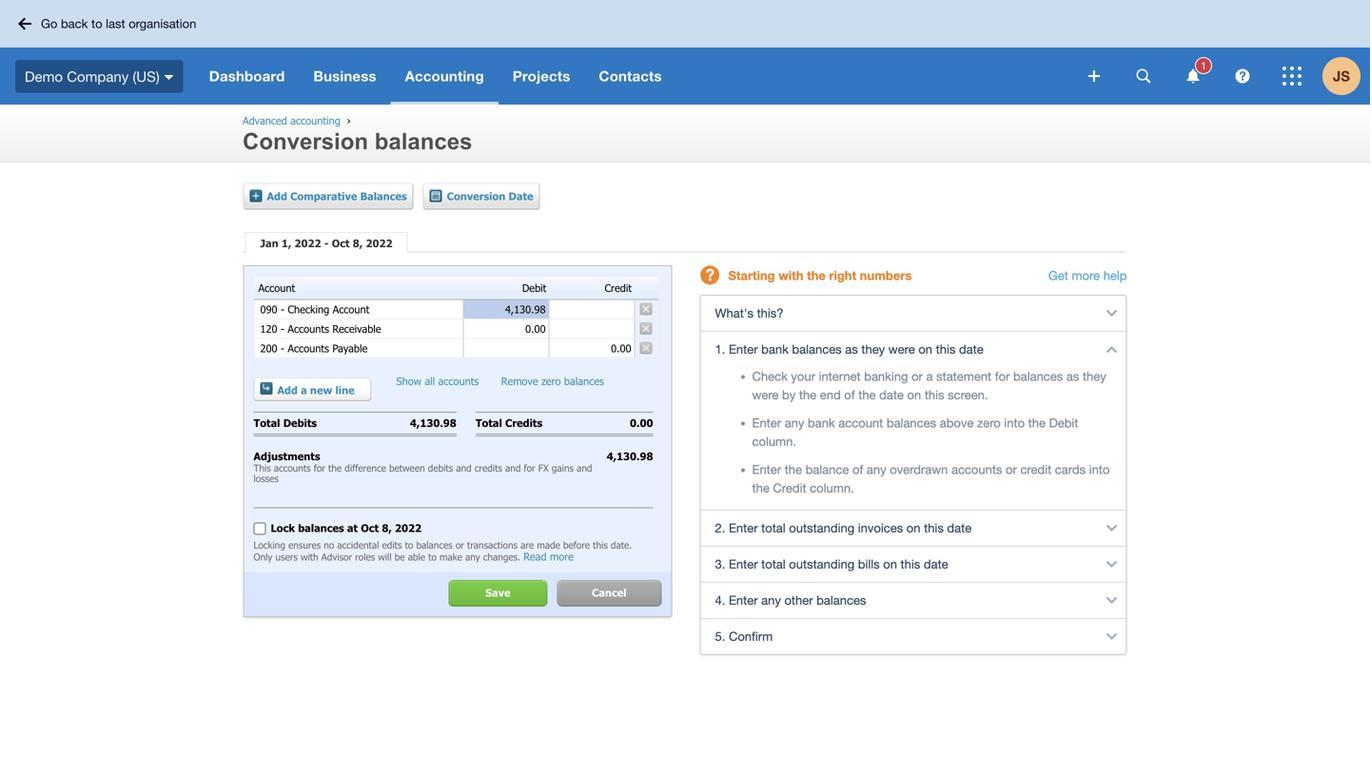 Task type: locate. For each thing, give the bounding box(es) containing it.
0 horizontal spatial conversion
[[243, 129, 368, 154]]

business button
[[299, 48, 391, 105]]

to right able
[[428, 551, 437, 563]]

2022 right 1, at the left top of the page
[[295, 237, 321, 250]]

locking
[[254, 539, 285, 551]]

0 vertical spatial 8,
[[353, 237, 363, 250]]

organisation
[[129, 16, 196, 31]]

add comparative balances
[[267, 190, 407, 203]]

0 horizontal spatial for
[[314, 462, 325, 474]]

gains
[[552, 462, 574, 474]]

add
[[267, 190, 287, 203], [277, 384, 298, 397]]

total debits
[[254, 417, 317, 430]]

1 horizontal spatial for
[[524, 462, 535, 474]]

0 horizontal spatial account
[[258, 282, 295, 295]]

payable
[[333, 342, 368, 355]]

0 horizontal spatial svg image
[[164, 75, 174, 80]]

1 delete account balance image from the top
[[640, 303, 655, 316]]

delete account balance image down delete account balance image in the left top of the page
[[640, 342, 655, 355]]

1 total from the left
[[254, 417, 280, 430]]

adjustments this accounts for the difference between debits and credits and for fx gains and losses
[[254, 450, 592, 484]]

2 for from the left
[[524, 462, 535, 474]]

2 accounts from the top
[[288, 342, 329, 355]]

add left a
[[277, 384, 298, 397]]

for
[[314, 462, 325, 474], [524, 462, 535, 474]]

oct
[[332, 237, 350, 250], [361, 522, 379, 535]]

0 horizontal spatial 2022
[[295, 237, 321, 250]]

4,130.98 right gains
[[607, 450, 653, 463]]

0.00 down the credit
[[611, 342, 631, 355]]

accounts for payable
[[288, 342, 329, 355]]

total for total credits
[[476, 417, 502, 430]]

4,130.98
[[505, 303, 546, 316], [410, 417, 457, 430], [607, 450, 653, 463]]

0.00
[[526, 323, 546, 336], [611, 342, 631, 355], [630, 417, 653, 430]]

demo company (us) button
[[0, 48, 195, 105]]

1 horizontal spatial svg image
[[1283, 67, 1302, 86]]

balances up balances
[[375, 129, 472, 154]]

0 horizontal spatial and
[[456, 462, 472, 474]]

make
[[440, 551, 462, 563]]

total left debits
[[254, 417, 280, 430]]

remove zero balances link
[[501, 375, 604, 388]]

1 vertical spatial delete account balance image
[[640, 342, 655, 355]]

cancel link
[[557, 580, 662, 607]]

able
[[408, 551, 425, 563]]

0 horizontal spatial to
[[91, 16, 102, 31]]

1 vertical spatial to
[[405, 539, 413, 551]]

svg image inside go back to last organisation link
[[18, 18, 31, 30]]

accounts down checking
[[288, 323, 329, 336]]

svg image inside "1" popup button
[[1187, 69, 1200, 83]]

advanced accounting › conversion balances
[[243, 114, 472, 154]]

edits
[[382, 539, 402, 551]]

svg image right (us)
[[164, 75, 174, 80]]

conversion left date on the top
[[447, 190, 506, 203]]

0.00 down delete account balance image in the left top of the page
[[630, 417, 653, 430]]

accounts for receivable
[[288, 323, 329, 336]]

conversion date
[[447, 190, 534, 203]]

and right gains
[[577, 462, 592, 474]]

total for total debits
[[254, 417, 280, 430]]

are
[[521, 539, 534, 551]]

1 horizontal spatial account
[[333, 303, 370, 316]]

2 vertical spatial to
[[428, 551, 437, 563]]

0 vertical spatial accounts
[[438, 375, 479, 388]]

to up able
[[405, 539, 413, 551]]

0 horizontal spatial accounts
[[274, 462, 311, 474]]

jan
[[260, 237, 279, 250]]

0 vertical spatial accounts
[[288, 323, 329, 336]]

2 vertical spatial 4,130.98
[[607, 450, 653, 463]]

0 vertical spatial conversion
[[243, 129, 368, 154]]

accounts inside adjustments this accounts for the difference between debits and credits and for fx gains and losses
[[274, 462, 311, 474]]

credits
[[475, 462, 502, 474]]

accounts down 120 - accounts receivable
[[288, 342, 329, 355]]

advanced accounting link
[[243, 114, 344, 127]]

3 and from the left
[[577, 462, 592, 474]]

›
[[347, 114, 351, 127]]

8, down add comparative balances
[[353, 237, 363, 250]]

1 horizontal spatial accounts
[[438, 375, 479, 388]]

- right 090
[[281, 303, 285, 316]]

2 delete account balance image from the top
[[640, 342, 655, 355]]

0 horizontal spatial oct
[[332, 237, 350, 250]]

account up receivable
[[333, 303, 370, 316]]

accounting button
[[391, 48, 498, 105]]

conversion date link
[[423, 183, 540, 210]]

changes.
[[483, 551, 521, 563]]

cancel
[[592, 587, 627, 599]]

banner containing dashboard
[[0, 0, 1371, 105]]

projects
[[513, 68, 571, 85]]

1 horizontal spatial 4,130.98
[[505, 303, 546, 316]]

accounts right all
[[438, 375, 479, 388]]

0 horizontal spatial 8,
[[353, 237, 363, 250]]

svg image
[[18, 18, 31, 30], [1137, 69, 1151, 83], [1187, 69, 1200, 83], [1236, 69, 1250, 83], [1089, 70, 1100, 82]]

8, up edits
[[382, 522, 392, 535]]

0 horizontal spatial 4,130.98
[[410, 417, 457, 430]]

2 total from the left
[[476, 417, 502, 430]]

1 button
[[1174, 48, 1213, 105]]

adjustments
[[254, 450, 320, 463]]

1 vertical spatial accounts
[[274, 462, 311, 474]]

accounts
[[288, 323, 329, 336], [288, 342, 329, 355]]

comparative
[[290, 190, 357, 203]]

4,130.98 down all
[[410, 417, 457, 430]]

4,130.98 down debit
[[505, 303, 546, 316]]

0.00 down debit
[[526, 323, 546, 336]]

1 horizontal spatial oct
[[361, 522, 379, 535]]

accounts right the this
[[274, 462, 311, 474]]

and
[[456, 462, 472, 474], [505, 462, 521, 474], [577, 462, 592, 474]]

0 vertical spatial oct
[[332, 237, 350, 250]]

1 horizontal spatial total
[[476, 417, 502, 430]]

show
[[396, 375, 422, 388]]

with
[[301, 551, 319, 563]]

- for 090
[[281, 303, 285, 316]]

- right 200
[[281, 342, 285, 355]]

None checkbox
[[254, 523, 266, 535]]

svg image
[[1283, 67, 1302, 86], [164, 75, 174, 80]]

1 and from the left
[[456, 462, 472, 474]]

go back to last organisation
[[41, 16, 196, 31]]

account
[[258, 282, 295, 295], [333, 303, 370, 316]]

locking ensures no accidental edits to balances or transactions are made before this date. only users with advisor roles will be able to make any changes.
[[254, 539, 632, 563]]

2 and from the left
[[505, 462, 521, 474]]

and right debits
[[456, 462, 472, 474]]

dashboard link
[[195, 48, 299, 105]]

and right credits
[[505, 462, 521, 474]]

line
[[335, 384, 355, 397]]

1 accounts from the top
[[288, 323, 329, 336]]

conversion down accounting
[[243, 129, 368, 154]]

to
[[91, 16, 102, 31], [405, 539, 413, 551], [428, 551, 437, 563]]

- for 200
[[281, 342, 285, 355]]

balances
[[375, 129, 472, 154], [564, 375, 604, 388], [298, 522, 344, 535], [416, 539, 453, 551]]

balances up make
[[416, 539, 453, 551]]

all
[[425, 375, 435, 388]]

2022 up edits
[[395, 522, 422, 535]]

1 vertical spatial accounts
[[288, 342, 329, 355]]

0 vertical spatial 4,130.98
[[505, 303, 546, 316]]

add left comparative
[[267, 190, 287, 203]]

conversion inside advanced accounting › conversion balances
[[243, 129, 368, 154]]

2 horizontal spatial to
[[428, 551, 437, 563]]

oct down add comparative balances
[[332, 237, 350, 250]]

0 horizontal spatial total
[[254, 417, 280, 430]]

1 horizontal spatial to
[[405, 539, 413, 551]]

2022 down balances
[[366, 237, 393, 250]]

1 horizontal spatial 8,
[[382, 522, 392, 535]]

conversion
[[243, 129, 368, 154], [447, 190, 506, 203]]

add inside button
[[277, 384, 298, 397]]

banner
[[0, 0, 1371, 105]]

-
[[324, 237, 329, 250], [281, 303, 285, 316], [281, 323, 285, 336], [281, 342, 285, 355]]

for left the
[[314, 462, 325, 474]]

a
[[301, 384, 307, 397]]

add comparative balances link
[[243, 183, 414, 210]]

svg image left 'js'
[[1283, 67, 1302, 86]]

to left the last
[[91, 16, 102, 31]]

total
[[254, 417, 280, 430], [476, 417, 502, 430]]

total left credits
[[476, 417, 502, 430]]

add for add comparative balances
[[267, 190, 287, 203]]

(us)
[[133, 68, 160, 84]]

read
[[524, 550, 547, 563]]

2 horizontal spatial and
[[577, 462, 592, 474]]

zero
[[542, 375, 561, 388]]

debits
[[283, 417, 317, 430]]

1 vertical spatial conversion
[[447, 190, 506, 203]]

1 vertical spatial add
[[277, 384, 298, 397]]

difference
[[345, 462, 386, 474]]

0 vertical spatial add
[[267, 190, 287, 203]]

4,130.98 for 090 - checking account
[[505, 303, 546, 316]]

delete account balance image
[[640, 303, 655, 316], [640, 342, 655, 355]]

ensures
[[288, 539, 321, 551]]

0 vertical spatial to
[[91, 16, 102, 31]]

at
[[347, 522, 358, 535]]

0 vertical spatial delete account balance image
[[640, 303, 655, 316]]

1 vertical spatial 4,130.98
[[410, 417, 457, 430]]

- right 120
[[281, 323, 285, 336]]

accounts
[[438, 375, 479, 388], [274, 462, 311, 474]]

1 vertical spatial 8,
[[382, 522, 392, 535]]

for left fx
[[524, 462, 535, 474]]

oct right at
[[361, 522, 379, 535]]

account up 090
[[258, 282, 295, 295]]

0 vertical spatial account
[[258, 282, 295, 295]]

js button
[[1323, 48, 1371, 105]]

1 horizontal spatial and
[[505, 462, 521, 474]]

credit
[[605, 282, 632, 295]]

delete account balance image up delete account balance image in the left top of the page
[[640, 303, 655, 316]]



Task type: vqa. For each thing, say whether or not it's contained in the screenshot.
the "Order"
no



Task type: describe. For each thing, give the bounding box(es) containing it.
2 vertical spatial 0.00
[[630, 417, 653, 430]]

checking
[[288, 303, 329, 316]]

accounts for all
[[438, 375, 479, 388]]

090 - checking account
[[260, 303, 370, 316]]

will
[[378, 551, 392, 563]]

200 - accounts payable
[[260, 342, 368, 355]]

accidental
[[337, 539, 379, 551]]

delete account balance image for 200 - accounts payable
[[640, 342, 655, 355]]

users
[[276, 551, 298, 563]]

accounting
[[291, 114, 341, 127]]

credits
[[505, 417, 543, 430]]

between
[[389, 462, 425, 474]]

read more link
[[524, 550, 574, 563]]

show all accounts link
[[396, 375, 501, 388]]

demo company (us)
[[25, 68, 160, 84]]

company
[[67, 68, 129, 84]]

lock
[[271, 522, 295, 535]]

no
[[324, 539, 334, 551]]

1,
[[282, 237, 292, 250]]

120
[[260, 323, 277, 336]]

fx
[[538, 462, 549, 474]]

demo
[[25, 68, 63, 84]]

more
[[550, 550, 574, 563]]

roles
[[355, 551, 375, 563]]

go
[[41, 16, 57, 31]]

debit
[[522, 282, 547, 295]]

balances
[[360, 190, 407, 203]]

dashboard
[[209, 68, 285, 85]]

last
[[106, 16, 125, 31]]

1 for from the left
[[314, 462, 325, 474]]

only
[[254, 551, 273, 563]]

2 horizontal spatial 4,130.98
[[607, 450, 653, 463]]

- right 1, at the left top of the page
[[324, 237, 329, 250]]

1 horizontal spatial 2022
[[366, 237, 393, 250]]

balances right zero
[[564, 375, 604, 388]]

the
[[328, 462, 342, 474]]

balances inside advanced accounting › conversion balances
[[375, 129, 472, 154]]

balances up the no
[[298, 522, 344, 535]]

new
[[310, 384, 332, 397]]

save
[[485, 587, 511, 599]]

jan 1, 2022 - oct 8, 2022
[[260, 237, 393, 250]]

debits
[[428, 462, 453, 474]]

before
[[563, 539, 590, 551]]

losses
[[254, 473, 279, 484]]

receivable
[[333, 323, 381, 336]]

1 vertical spatial account
[[333, 303, 370, 316]]

lock balances at oct 8, 2022
[[271, 522, 422, 535]]

- for 120
[[281, 323, 285, 336]]

200
[[260, 342, 277, 355]]

0 vertical spatial 0.00
[[526, 323, 546, 336]]

back
[[61, 16, 88, 31]]

advisor
[[322, 551, 352, 563]]

save button
[[449, 580, 548, 607]]

date
[[509, 190, 534, 203]]

contacts button
[[585, 48, 676, 105]]

show all accounts
[[396, 375, 482, 388]]

projects button
[[498, 48, 585, 105]]

1
[[1201, 59, 1207, 72]]

this
[[254, 462, 271, 474]]

remove zero balances
[[501, 375, 604, 388]]

made
[[537, 539, 560, 551]]

read more
[[524, 550, 574, 563]]

advanced
[[243, 114, 287, 127]]

business
[[314, 68, 377, 85]]

1 vertical spatial 0.00
[[611, 342, 631, 355]]

remove
[[501, 375, 538, 388]]

jan 1, 2022 - oct 8, 2022 link
[[245, 232, 408, 254]]

delete account balance image for 090 - checking account
[[640, 303, 655, 316]]

total credits
[[476, 417, 543, 430]]

090
[[260, 303, 277, 316]]

delete account balance image
[[640, 323, 655, 335]]

accounts for this
[[274, 462, 311, 474]]

date.
[[611, 539, 632, 551]]

4,130.98 for total debits
[[410, 417, 457, 430]]

go back to last organisation link
[[11, 9, 208, 39]]

add a new line button
[[254, 378, 373, 405]]

120 - accounts receivable
[[260, 323, 381, 336]]

svg image inside demo company (us) popup button
[[164, 75, 174, 80]]

any
[[465, 551, 480, 563]]

js
[[1333, 68, 1351, 85]]

balances inside locking ensures no accidental edits to balances or transactions are made before this date. only users with advisor roles will be able to make any changes.
[[416, 539, 453, 551]]

1 horizontal spatial conversion
[[447, 190, 506, 203]]

add for add a new line
[[277, 384, 298, 397]]

be
[[395, 551, 405, 563]]

accounting
[[405, 68, 484, 85]]

this
[[593, 539, 608, 551]]

or
[[456, 539, 464, 551]]

1 vertical spatial oct
[[361, 522, 379, 535]]

2 horizontal spatial 2022
[[395, 522, 422, 535]]



